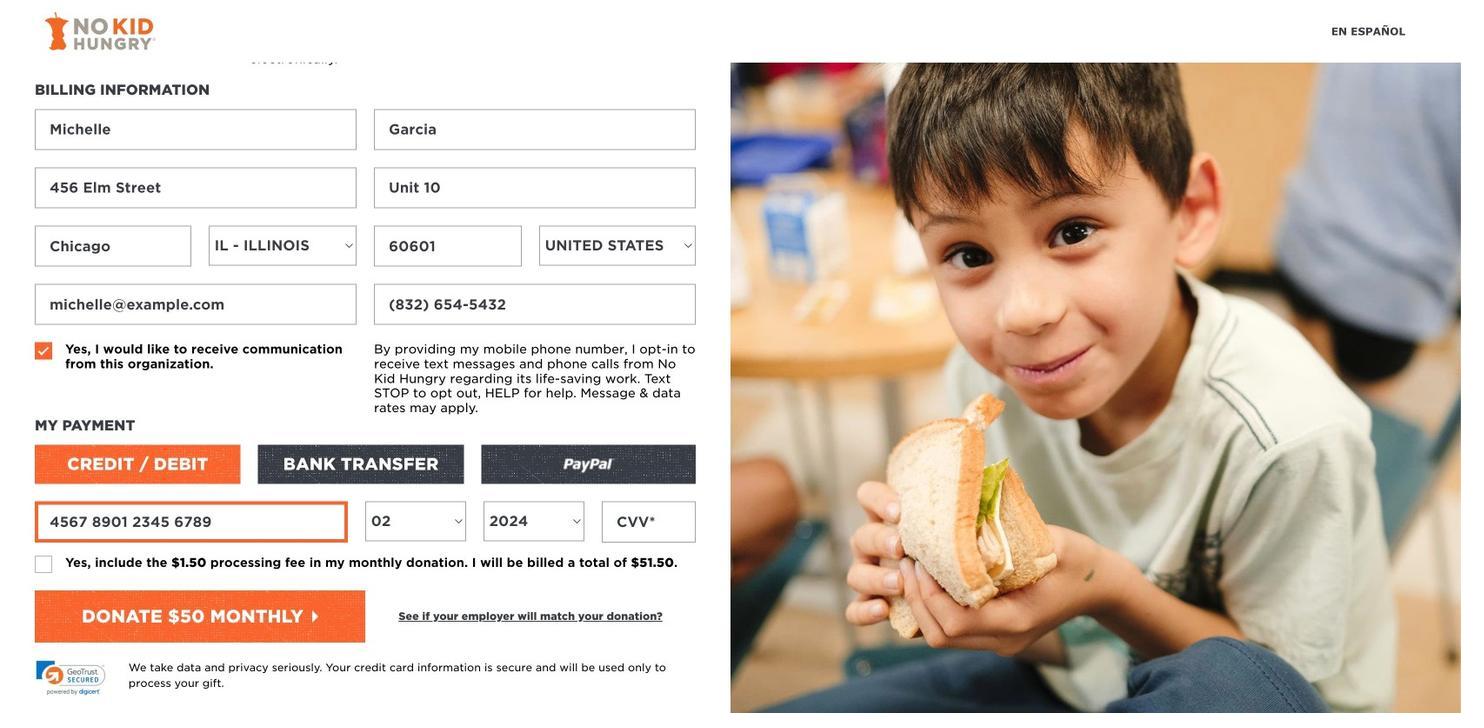 Task type: vqa. For each thing, say whether or not it's contained in the screenshot.
Yes, include the $1.50 processing fee in my monthly donation. I will be billed a total of $51.50. ELEMENT
no



Task type: locate. For each thing, give the bounding box(es) containing it.
Phone text field
[[374, 284, 696, 325]]

Zip text field
[[374, 226, 522, 267]]

CVV Number text field
[[602, 502, 696, 543]]

City text field
[[35, 226, 191, 267]]

geotrust secured powered by digicert image
[[35, 660, 107, 697]]



Task type: describe. For each thing, give the bounding box(es) containing it.
Last Name text field
[[374, 109, 696, 150]]

yes, i would like to receive communication from share our strength. element
[[35, 343, 52, 360]]

yes, i would like to receive communication from share our strength. image
[[35, 343, 52, 360]]

Credit Card Number telephone field
[[35, 502, 348, 543]]

Billing Street 2 text field
[[374, 167, 696, 208]]

First Name text field
[[35, 109, 357, 150]]

see if your employer will match your donation? element
[[399, 609, 663, 625]]

pay with paypal image
[[560, 453, 618, 477]]

Billing Street 1 text field
[[35, 167, 357, 208]]

no kid hungry donation image
[[731, 63, 1462, 714]]

Email email field
[[35, 284, 357, 325]]



